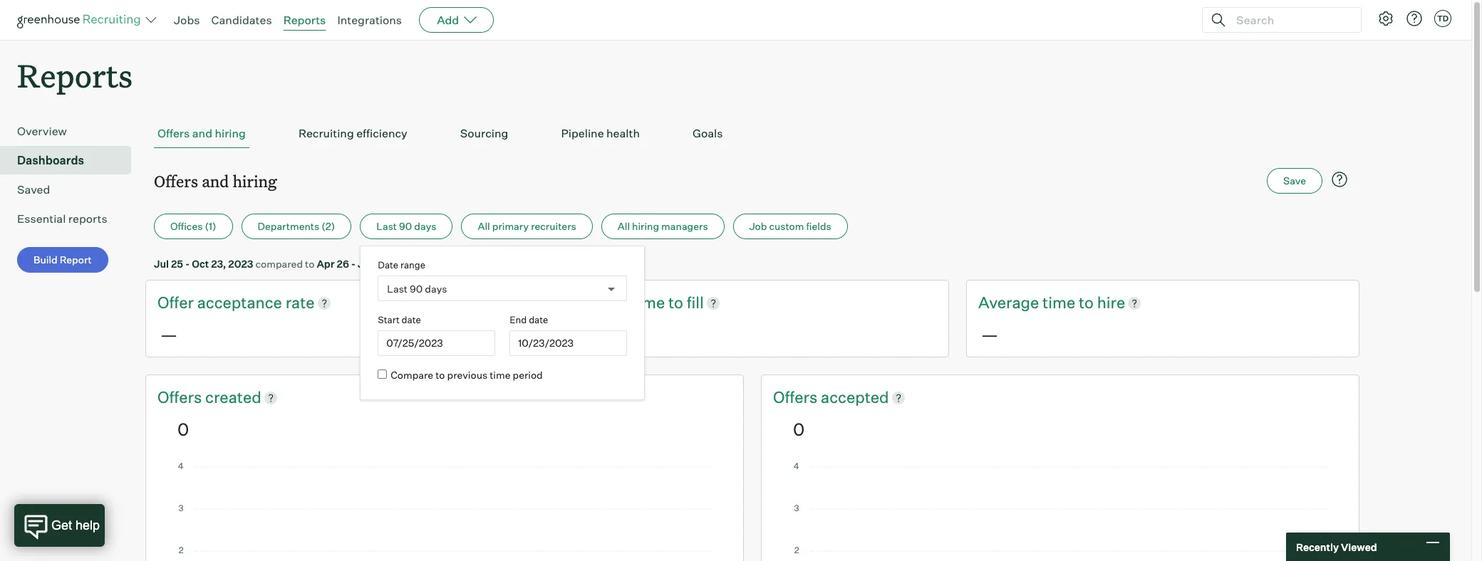 Task type: locate. For each thing, give the bounding box(es) containing it.
0 vertical spatial reports
[[283, 13, 326, 27]]

1 0 from the left
[[177, 419, 189, 440]]

0 horizontal spatial 0
[[177, 419, 189, 440]]

-
[[185, 258, 190, 270], [351, 258, 356, 270]]

0 vertical spatial hiring
[[215, 126, 246, 141]]

time link for fill
[[632, 292, 668, 314]]

date right end
[[529, 314, 548, 326]]

2 date from the left
[[529, 314, 548, 326]]

2 horizontal spatial time
[[1043, 293, 1076, 312]]

candidates
[[211, 13, 272, 27]]

offers and hiring
[[157, 126, 246, 141], [154, 170, 277, 192]]

1 horizontal spatial all
[[618, 220, 630, 232]]

1 horizontal spatial offers link
[[773, 387, 821, 409]]

offices (1)
[[170, 220, 216, 232]]

0 horizontal spatial -
[[185, 258, 190, 270]]

90
[[399, 220, 412, 232], [410, 283, 423, 295]]

offers link for accepted
[[773, 387, 821, 409]]

all inside button
[[618, 220, 630, 232]]

1 vertical spatial last 90 days
[[387, 283, 447, 295]]

essential
[[17, 212, 66, 226]]

time
[[632, 293, 665, 312], [1043, 293, 1076, 312], [490, 369, 511, 381]]

1 horizontal spatial —
[[571, 324, 588, 346]]

1 horizontal spatial average link
[[978, 292, 1043, 314]]

hiring
[[215, 126, 246, 141], [233, 170, 277, 192], [632, 220, 659, 232]]

acceptance
[[197, 293, 282, 312]]

custom
[[769, 220, 804, 232]]

1 horizontal spatial jul
[[358, 258, 373, 270]]

average link for hire
[[978, 292, 1043, 314]]

fill
[[687, 293, 704, 312]]

2023
[[228, 258, 253, 270], [393, 258, 418, 270]]

07/25/2023
[[386, 337, 443, 349]]

dashboards
[[17, 153, 84, 168]]

0 vertical spatial last 90 days
[[376, 220, 436, 232]]

2 jul from the left
[[358, 258, 373, 270]]

1 average from the left
[[568, 293, 629, 312]]

period
[[513, 369, 543, 381]]

compared
[[255, 258, 303, 270]]

range
[[400, 260, 426, 271]]

and inside button
[[192, 126, 212, 141]]

to link
[[668, 292, 687, 314], [1079, 292, 1097, 314]]

time left fill at the bottom of page
[[632, 293, 665, 312]]

save
[[1284, 175, 1306, 187]]

days down range
[[425, 283, 447, 295]]

to left previous
[[436, 369, 445, 381]]

1 time link from the left
[[632, 292, 668, 314]]

offers link
[[157, 387, 205, 409], [773, 387, 821, 409]]

0 horizontal spatial average
[[568, 293, 629, 312]]

90 down range
[[410, 283, 423, 295]]

accepted link
[[821, 387, 889, 409]]

dashboards link
[[17, 152, 125, 169]]

time left hire
[[1043, 293, 1076, 312]]

0 for accepted
[[793, 419, 805, 440]]

0 vertical spatial days
[[414, 220, 436, 232]]

90 inside button
[[399, 220, 412, 232]]

average for fill
[[568, 293, 629, 312]]

tab list
[[154, 119, 1351, 148]]

pipeline health button
[[558, 119, 644, 148]]

departments (2)
[[258, 220, 335, 232]]

0 horizontal spatial 2023
[[228, 258, 253, 270]]

all
[[478, 220, 490, 232], [618, 220, 630, 232]]

hiring inside tab list
[[215, 126, 246, 141]]

0 horizontal spatial all
[[478, 220, 490, 232]]

1 horizontal spatial xychart image
[[793, 463, 1328, 562]]

0 horizontal spatial date
[[402, 314, 421, 326]]

0 vertical spatial last
[[376, 220, 397, 232]]

0
[[177, 419, 189, 440], [793, 419, 805, 440]]

2023 right 24, on the top of page
[[393, 258, 418, 270]]

1 horizontal spatial -
[[351, 258, 356, 270]]

0 horizontal spatial average time to
[[568, 293, 687, 312]]

td button
[[1432, 7, 1455, 30]]

0 horizontal spatial average link
[[568, 292, 632, 314]]

0 horizontal spatial xychart image
[[177, 463, 712, 562]]

offers and hiring button
[[154, 119, 249, 148]]

1 horizontal spatial 2023
[[393, 258, 418, 270]]

days inside last 90 days button
[[414, 220, 436, 232]]

to link for hire
[[1079, 292, 1097, 314]]

2 offers link from the left
[[773, 387, 821, 409]]

- right 25
[[185, 258, 190, 270]]

1 vertical spatial offers and hiring
[[154, 170, 277, 192]]

1 average link from the left
[[568, 292, 632, 314]]

date
[[402, 314, 421, 326], [529, 314, 548, 326]]

average
[[568, 293, 629, 312], [978, 293, 1039, 312]]

90 up date range
[[399, 220, 412, 232]]

reports down greenhouse recruiting image
[[17, 54, 133, 96]]

integrations link
[[337, 13, 402, 27]]

all inside button
[[478, 220, 490, 232]]

1 offers link from the left
[[157, 387, 205, 409]]

2023 right 23,
[[228, 258, 253, 270]]

0 horizontal spatial time link
[[632, 292, 668, 314]]

1 horizontal spatial to link
[[1079, 292, 1097, 314]]

jul left 25
[[154, 258, 169, 270]]

2 average time to from the left
[[978, 293, 1097, 312]]

xychart image
[[177, 463, 712, 562], [793, 463, 1328, 562]]

departments
[[258, 220, 319, 232]]

0 horizontal spatial offers link
[[157, 387, 205, 409]]

0 horizontal spatial jul
[[154, 258, 169, 270]]

1 vertical spatial days
[[425, 283, 447, 295]]

2 xychart image from the left
[[793, 463, 1328, 562]]

last 90 days down range
[[387, 283, 447, 295]]

time for fill
[[632, 293, 665, 312]]

jul 25 - oct 23, 2023 compared to apr 26 - jul 24, 2023
[[154, 258, 418, 270]]

recently
[[1296, 541, 1339, 553]]

managers
[[661, 220, 708, 232]]

2 time link from the left
[[1043, 292, 1079, 314]]

1 date from the left
[[402, 314, 421, 326]]

last 90 days inside button
[[376, 220, 436, 232]]

2 horizontal spatial —
[[981, 324, 998, 346]]

2 0 from the left
[[793, 419, 805, 440]]

- right 26
[[351, 258, 356, 270]]

1 all from the left
[[478, 220, 490, 232]]

health
[[607, 126, 640, 141]]

0 horizontal spatial —
[[160, 324, 178, 346]]

2 — from the left
[[571, 324, 588, 346]]

2 average from the left
[[978, 293, 1039, 312]]

0 vertical spatial and
[[192, 126, 212, 141]]

job
[[749, 220, 767, 232]]

days up range
[[414, 220, 436, 232]]

0 for created
[[177, 419, 189, 440]]

hire link
[[1097, 292, 1125, 314]]

last 90 days up date range
[[376, 220, 436, 232]]

1 horizontal spatial average time to
[[978, 293, 1097, 312]]

2 to link from the left
[[1079, 292, 1097, 314]]

(1)
[[205, 220, 216, 232]]

last up 24, on the top of page
[[376, 220, 397, 232]]

jul left 24, on the top of page
[[358, 258, 373, 270]]

1 horizontal spatial 0
[[793, 419, 805, 440]]

2 all from the left
[[618, 220, 630, 232]]

1 jul from the left
[[154, 258, 169, 270]]

date for end date
[[529, 314, 548, 326]]

date right start
[[402, 314, 421, 326]]

faq image
[[1331, 171, 1348, 188]]

offers
[[157, 126, 190, 141], [154, 170, 198, 192], [157, 388, 205, 407], [773, 388, 821, 407]]

reports right candidates
[[283, 13, 326, 27]]

recruiting efficiency
[[299, 126, 408, 141]]

average link
[[568, 292, 632, 314], [978, 292, 1043, 314]]

1 horizontal spatial average
[[978, 293, 1039, 312]]

all left 'primary' on the left of page
[[478, 220, 490, 232]]

average for hire
[[978, 293, 1039, 312]]

all left managers on the top
[[618, 220, 630, 232]]

0 vertical spatial 90
[[399, 220, 412, 232]]

integrations
[[337, 13, 402, 27]]

time link left fill link
[[632, 292, 668, 314]]

created
[[205, 388, 261, 407]]

1 2023 from the left
[[228, 258, 253, 270]]

and
[[192, 126, 212, 141], [202, 170, 229, 192]]

3 — from the left
[[981, 324, 998, 346]]

last down date range
[[387, 283, 408, 295]]

time left period
[[490, 369, 511, 381]]

Compare to previous time period checkbox
[[378, 370, 387, 379]]

time link left hire link at the bottom right
[[1043, 292, 1079, 314]]

reports
[[283, 13, 326, 27], [17, 54, 133, 96]]

recruiters
[[531, 220, 576, 232]]

1 horizontal spatial time
[[632, 293, 665, 312]]

last 90 days
[[376, 220, 436, 232], [387, 283, 447, 295]]

offer
[[157, 293, 194, 312]]

0 vertical spatial offers and hiring
[[157, 126, 246, 141]]

2 average link from the left
[[978, 292, 1043, 314]]

tab list containing offers and hiring
[[154, 119, 1351, 148]]

rate
[[286, 293, 315, 312]]

1 to link from the left
[[668, 292, 687, 314]]

to link for fill
[[668, 292, 687, 314]]

all for all primary recruiters
[[478, 220, 490, 232]]

last
[[376, 220, 397, 232], [387, 283, 408, 295]]

end
[[510, 314, 527, 326]]

1 xychart image from the left
[[177, 463, 712, 562]]

1 horizontal spatial time link
[[1043, 292, 1079, 314]]

1 average time to from the left
[[568, 293, 687, 312]]

0 horizontal spatial to link
[[668, 292, 687, 314]]

offers link for created
[[157, 387, 205, 409]]

1 horizontal spatial date
[[529, 314, 548, 326]]

fill link
[[687, 292, 704, 314]]

build report button
[[17, 247, 108, 273]]

jul
[[154, 258, 169, 270], [358, 258, 373, 270]]

1 vertical spatial reports
[[17, 54, 133, 96]]



Task type: vqa. For each thing, say whether or not it's contained in the screenshot.
Collect feedback in Application Review link related to Student at N/A
no



Task type: describe. For each thing, give the bounding box(es) containing it.
primary
[[492, 220, 529, 232]]

overview
[[17, 124, 67, 138]]

recruiting
[[299, 126, 354, 141]]

overview link
[[17, 123, 125, 140]]

build
[[33, 254, 57, 266]]

all primary recruiters button
[[461, 214, 593, 240]]

departments (2) button
[[241, 214, 351, 240]]

pipeline health
[[561, 126, 640, 141]]

to left fill at the bottom of page
[[668, 293, 683, 312]]

time for hire
[[1043, 293, 1076, 312]]

fields
[[806, 220, 832, 232]]

saved link
[[17, 181, 125, 198]]

23,
[[211, 258, 226, 270]]

goals button
[[689, 119, 727, 148]]

offer link
[[157, 292, 197, 314]]

essential reports
[[17, 212, 107, 226]]

26
[[337, 258, 349, 270]]

previous
[[447, 369, 488, 381]]

date for start date
[[402, 314, 421, 326]]

1 vertical spatial 90
[[410, 283, 423, 295]]

job custom fields
[[749, 220, 832, 232]]

efficiency
[[356, 126, 408, 141]]

24,
[[375, 258, 391, 270]]

save button
[[1267, 168, 1323, 194]]

all hiring managers button
[[601, 214, 725, 240]]

compare
[[391, 369, 433, 381]]

candidates link
[[211, 13, 272, 27]]

rate link
[[286, 292, 315, 314]]

start
[[378, 314, 400, 326]]

xychart image for accepted
[[793, 463, 1328, 562]]

average time to for hire
[[978, 293, 1097, 312]]

hire
[[1097, 293, 1125, 312]]

0 horizontal spatial time
[[490, 369, 511, 381]]

oct
[[192, 258, 209, 270]]

offer acceptance
[[157, 293, 286, 312]]

created link
[[205, 387, 261, 409]]

1 - from the left
[[185, 258, 190, 270]]

build report
[[33, 254, 92, 266]]

job custom fields button
[[733, 214, 848, 240]]

date range
[[378, 260, 426, 271]]

end date
[[510, 314, 548, 326]]

offers inside offers and hiring button
[[157, 126, 190, 141]]

start date
[[378, 314, 421, 326]]

pipeline
[[561, 126, 604, 141]]

1 vertical spatial and
[[202, 170, 229, 192]]

report
[[60, 254, 92, 266]]

recently viewed
[[1296, 541, 1377, 553]]

td
[[1437, 14, 1449, 24]]

0 horizontal spatial reports
[[17, 54, 133, 96]]

10/23/2023
[[518, 337, 574, 349]]

to left hire
[[1079, 293, 1094, 312]]

sourcing button
[[457, 119, 512, 148]]

2 - from the left
[[351, 258, 356, 270]]

add button
[[419, 7, 494, 33]]

all for all hiring managers
[[618, 220, 630, 232]]

— for hire
[[981, 324, 998, 346]]

average link for fill
[[568, 292, 632, 314]]

last 90 days button
[[360, 214, 453, 240]]

— for fill
[[571, 324, 588, 346]]

(2)
[[322, 220, 335, 232]]

to left apr
[[305, 258, 315, 270]]

1 vertical spatial last
[[387, 283, 408, 295]]

offices
[[170, 220, 203, 232]]

acceptance link
[[197, 292, 286, 314]]

average time to for fill
[[568, 293, 687, 312]]

sourcing
[[460, 126, 508, 141]]

viewed
[[1341, 541, 1377, 553]]

date
[[378, 260, 398, 271]]

offers and hiring inside button
[[157, 126, 246, 141]]

time link for hire
[[1043, 292, 1079, 314]]

reports
[[68, 212, 107, 226]]

configure image
[[1378, 10, 1395, 27]]

essential reports link
[[17, 210, 125, 227]]

2 2023 from the left
[[393, 258, 418, 270]]

td button
[[1435, 10, 1452, 27]]

accepted
[[821, 388, 889, 407]]

all hiring managers
[[618, 220, 708, 232]]

1 vertical spatial hiring
[[233, 170, 277, 192]]

jobs
[[174, 13, 200, 27]]

25
[[171, 258, 183, 270]]

all primary recruiters
[[478, 220, 576, 232]]

saved
[[17, 183, 50, 197]]

2 vertical spatial hiring
[[632, 220, 659, 232]]

Search text field
[[1233, 10, 1348, 30]]

compare to previous time period
[[391, 369, 543, 381]]

offices (1) button
[[154, 214, 233, 240]]

add
[[437, 13, 459, 27]]

last inside button
[[376, 220, 397, 232]]

jobs link
[[174, 13, 200, 27]]

1 — from the left
[[160, 324, 178, 346]]

xychart image for created
[[177, 463, 712, 562]]

reports link
[[283, 13, 326, 27]]

apr
[[317, 258, 335, 270]]

recruiting efficiency button
[[295, 119, 411, 148]]

1 horizontal spatial reports
[[283, 13, 326, 27]]

greenhouse recruiting image
[[17, 11, 145, 29]]

goals
[[693, 126, 723, 141]]



